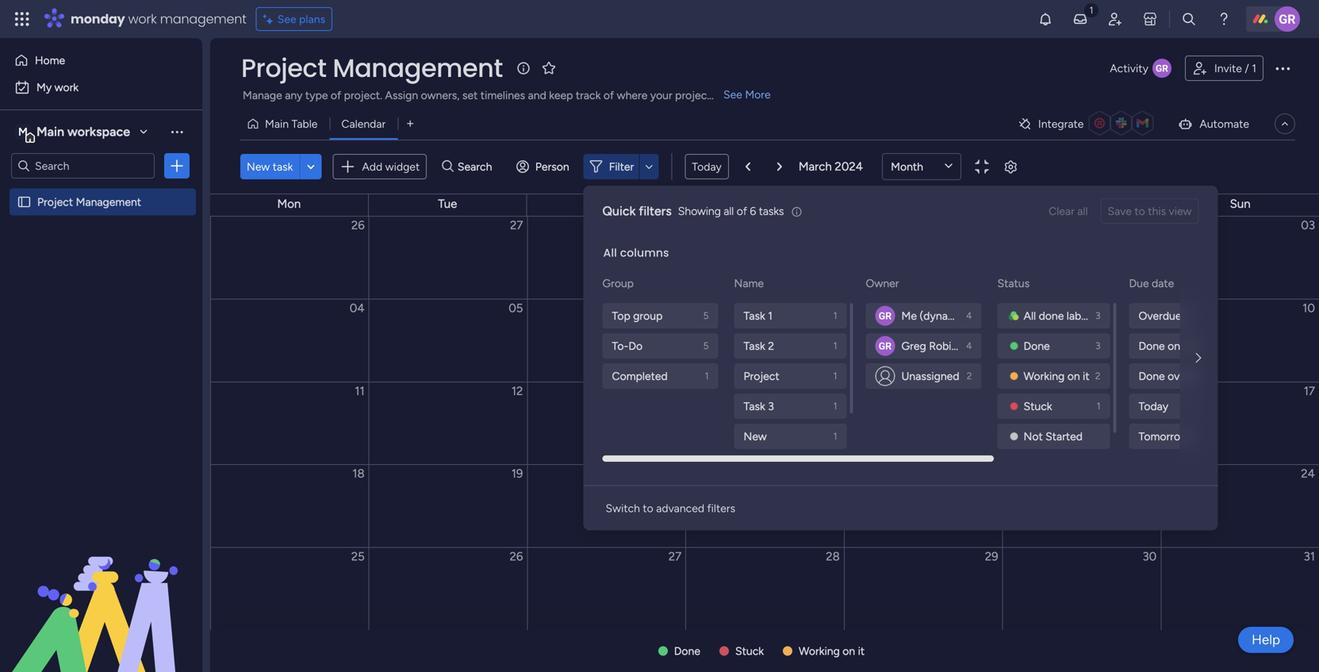 Task type: describe. For each thing, give the bounding box(es) containing it.
invite
[[1215, 61, 1243, 75]]

clear all button
[[1043, 198, 1095, 224]]

workspace options image
[[169, 124, 185, 139]]

march 2024
[[799, 159, 863, 174]]

1 for project
[[834, 370, 838, 382]]

new for new task
[[247, 160, 270, 173]]

new task button
[[240, 154, 300, 179]]

0 horizontal spatial filters
[[639, 204, 672, 219]]

top group
[[612, 309, 663, 323]]

1 image
[[1085, 1, 1099, 19]]

Project Management field
[[237, 50, 507, 86]]

widget
[[385, 160, 420, 173]]

1 for task 2
[[834, 340, 838, 352]]

0 vertical spatial project
[[241, 50, 327, 86]]

2 vertical spatial on
[[843, 644, 856, 658]]

clear all
[[1049, 204, 1088, 218]]

track
[[576, 88, 601, 102]]

2024
[[835, 159, 863, 174]]

march
[[799, 159, 832, 174]]

main table
[[265, 117, 318, 131]]

new for new
[[744, 430, 767, 443]]

greg robinson image for me (dynamic)
[[876, 306, 896, 326]]

all for all columns
[[603, 245, 617, 261]]

thu
[[755, 197, 775, 211]]

0 horizontal spatial of
[[331, 88, 341, 102]]

person button
[[510, 154, 579, 179]]

save to this view
[[1108, 204, 1192, 218]]

it inside status group
[[1083, 369, 1090, 383]]

on inside status group
[[1068, 369, 1081, 383]]

and
[[528, 88, 547, 102]]

add
[[362, 160, 383, 173]]

1 vertical spatial it
[[858, 644, 865, 658]]

where
[[617, 88, 648, 102]]

monday work management
[[71, 10, 247, 28]]

see plans
[[277, 12, 325, 26]]

advanced
[[656, 502, 705, 515]]

sun
[[1230, 197, 1251, 211]]

unassigned
[[902, 369, 960, 383]]

person
[[536, 160, 570, 173]]

group
[[603, 277, 634, 290]]

search everything image
[[1182, 11, 1197, 27]]

collapse board header image
[[1279, 117, 1292, 130]]

to-do
[[612, 339, 643, 353]]

(dynamic)
[[920, 309, 970, 323]]

project management list box
[[0, 185, 202, 430]]

keep
[[549, 88, 573, 102]]

time
[[1184, 339, 1206, 353]]

save
[[1108, 204, 1132, 218]]

home
[[35, 54, 65, 67]]

of inside quick filters showing all of 6 tasks
[[737, 204, 747, 218]]

task for task 2
[[744, 339, 766, 353]]

monday marketplace image
[[1143, 11, 1159, 27]]

1 horizontal spatial management
[[333, 50, 503, 86]]

2 inside name group
[[768, 339, 775, 353]]

work for my
[[54, 81, 79, 94]]

project inside project management list box
[[37, 195, 73, 209]]

management
[[160, 10, 247, 28]]

switch to advanced filters button
[[600, 496, 742, 521]]

this
[[1148, 204, 1167, 218]]

1 for new
[[834, 430, 838, 442]]

activity
[[1110, 61, 1149, 75]]

done inside status group
[[1024, 339, 1050, 353]]

your
[[651, 88, 673, 102]]

group
[[633, 309, 663, 323]]

notifications image
[[1038, 11, 1054, 27]]

top
[[612, 309, 631, 323]]

project
[[675, 88, 711, 102]]

see for see more
[[724, 88, 743, 101]]

all for all done labels
[[1024, 309, 1036, 323]]

stands.
[[714, 88, 749, 102]]

workspace selection element
[[15, 122, 133, 143]]

owner group
[[866, 303, 985, 389]]

add view image
[[407, 118, 414, 130]]

status
[[998, 277, 1030, 290]]

angle down image
[[307, 161, 315, 173]]

1 inside status group
[[1097, 400, 1101, 412]]

due date
[[1130, 277, 1175, 290]]

all columns
[[603, 245, 669, 261]]

group group
[[603, 303, 722, 389]]

list arrow image
[[746, 162, 751, 172]]

manage
[[243, 88, 282, 102]]

arrow down image
[[640, 157, 659, 176]]

view
[[1169, 204, 1192, 218]]

options image
[[1274, 59, 1293, 78]]

workspace image
[[15, 123, 31, 140]]

month
[[891, 160, 924, 173]]

completed
[[612, 369, 668, 383]]

switch
[[606, 502, 640, 515]]

0 horizontal spatial working on it
[[799, 644, 865, 658]]

main for main workspace
[[37, 124, 64, 139]]

m
[[18, 125, 28, 138]]

1 for task 3
[[834, 400, 838, 412]]

integrate button
[[1012, 107, 1165, 140]]

date
[[1152, 277, 1175, 290]]

filter
[[609, 160, 634, 173]]

columns
[[620, 245, 669, 261]]

timelines
[[481, 88, 525, 102]]

1 vertical spatial stuck
[[736, 644, 764, 658]]

all inside quick filters showing all of 6 tasks
[[724, 204, 734, 218]]

today inside due date group
[[1139, 400, 1169, 413]]

sat
[[1073, 197, 1091, 211]]

type
[[305, 88, 328, 102]]

any
[[285, 88, 303, 102]]

working inside status group
[[1024, 369, 1065, 383]]

mon
[[277, 197, 301, 211]]

home link
[[10, 48, 193, 73]]

done overdue
[[1139, 369, 1209, 383]]

3 inside name group
[[768, 400, 774, 413]]

/
[[1245, 61, 1250, 75]]

add widget button
[[333, 154, 427, 179]]

all inside button
[[1078, 204, 1088, 218]]

done on time
[[1139, 339, 1206, 353]]

integrate
[[1039, 117, 1084, 131]]

workspace
[[67, 124, 130, 139]]

task 3
[[744, 400, 774, 413]]

1 for task 1
[[834, 310, 838, 321]]

public board image
[[17, 194, 32, 209]]



Task type: locate. For each thing, give the bounding box(es) containing it.
plans
[[299, 12, 325, 26]]

0 horizontal spatial management
[[76, 195, 141, 209]]

of
[[331, 88, 341, 102], [604, 88, 614, 102], [737, 204, 747, 218]]

0 horizontal spatial working
[[799, 644, 840, 658]]

of right track at the left top
[[604, 88, 614, 102]]

0 horizontal spatial all
[[603, 245, 617, 261]]

3 task from the top
[[744, 400, 766, 413]]

0 vertical spatial working on it
[[1024, 369, 1090, 383]]

name group
[[734, 303, 850, 479]]

of right type
[[331, 88, 341, 102]]

1 horizontal spatial project management
[[241, 50, 503, 86]]

to for switch
[[643, 502, 654, 515]]

1 vertical spatial 3
[[1096, 340, 1101, 352]]

work right my
[[54, 81, 79, 94]]

labels
[[1067, 309, 1095, 323]]

1 horizontal spatial main
[[265, 117, 289, 131]]

add to favorites image
[[541, 60, 557, 76]]

main right workspace icon
[[37, 124, 64, 139]]

due
[[1130, 277, 1150, 290]]

of left 6 at right top
[[737, 204, 747, 218]]

1 vertical spatial management
[[76, 195, 141, 209]]

0 horizontal spatial main
[[37, 124, 64, 139]]

1 vertical spatial to
[[643, 502, 654, 515]]

today button
[[685, 154, 729, 179]]

task for task 1
[[744, 309, 766, 323]]

1 all from the left
[[724, 204, 734, 218]]

home option
[[10, 48, 193, 73]]

new task
[[247, 160, 293, 173]]

all done labels
[[1024, 309, 1095, 323]]

1 5 from the top
[[704, 310, 709, 321]]

1 horizontal spatial to
[[1135, 204, 1146, 218]]

project management down search in workspace field
[[37, 195, 141, 209]]

0 vertical spatial all
[[603, 245, 617, 261]]

0 vertical spatial management
[[333, 50, 503, 86]]

1 vertical spatial on
[[1068, 369, 1081, 383]]

working on it
[[1024, 369, 1090, 383], [799, 644, 865, 658]]

1 vertical spatial see
[[724, 88, 743, 101]]

2 for owner
[[967, 370, 972, 382]]

all inside status group
[[1024, 309, 1036, 323]]

2 for status
[[1096, 370, 1101, 382]]

update feed image
[[1073, 11, 1089, 27]]

clear
[[1049, 204, 1075, 218]]

5 left task 2
[[704, 340, 709, 352]]

greg
[[902, 339, 927, 353]]

showing
[[678, 204, 721, 218]]

2 inside status group
[[1096, 370, 1101, 382]]

0 horizontal spatial today
[[692, 160, 722, 173]]

task 2
[[744, 339, 775, 353]]

done
[[1039, 309, 1064, 323]]

0 vertical spatial it
[[1083, 369, 1090, 383]]

today left list arrow icon
[[692, 160, 722, 173]]

Search in workspace field
[[33, 157, 133, 175]]

greg robinson image
[[876, 306, 896, 326], [876, 336, 896, 356]]

wed
[[594, 197, 619, 211]]

stuck inside status group
[[1024, 400, 1053, 413]]

help
[[1252, 632, 1281, 648]]

2 all from the left
[[1078, 204, 1088, 218]]

1
[[1252, 61, 1257, 75], [768, 309, 773, 323], [834, 310, 838, 321], [834, 340, 838, 352], [705, 370, 709, 382], [834, 370, 838, 382], [834, 400, 838, 412], [1097, 400, 1101, 412], [834, 430, 838, 442]]

my work link
[[10, 75, 193, 100]]

2 greg robinson image from the top
[[876, 336, 896, 356]]

0 vertical spatial project management
[[241, 50, 503, 86]]

overdue
[[1168, 369, 1209, 383]]

filters right quick
[[639, 204, 672, 219]]

1 vertical spatial working on it
[[799, 644, 865, 658]]

to right switch
[[643, 502, 654, 515]]

name
[[734, 277, 764, 290]]

1 4 from the top
[[967, 310, 972, 321]]

0 vertical spatial 5
[[704, 310, 709, 321]]

on inside due date group
[[1168, 339, 1181, 353]]

0 horizontal spatial new
[[247, 160, 270, 173]]

1 for completed
[[705, 370, 709, 382]]

2 vertical spatial task
[[744, 400, 766, 413]]

status group
[[998, 303, 1114, 449]]

new
[[247, 160, 270, 173], [744, 430, 767, 443]]

1 horizontal spatial project
[[241, 50, 327, 86]]

1 horizontal spatial working
[[1024, 369, 1065, 383]]

management inside project management list box
[[76, 195, 141, 209]]

all right clear
[[1078, 204, 1088, 218]]

0 vertical spatial working
[[1024, 369, 1065, 383]]

automate button
[[1172, 111, 1256, 136]]

2 4 from the top
[[967, 340, 972, 352]]

1 task from the top
[[744, 309, 766, 323]]

work inside option
[[54, 81, 79, 94]]

2 horizontal spatial of
[[737, 204, 747, 218]]

task up task 2
[[744, 309, 766, 323]]

1 horizontal spatial stuck
[[1024, 400, 1053, 413]]

to left this
[[1135, 204, 1146, 218]]

1 vertical spatial task
[[744, 339, 766, 353]]

table
[[292, 117, 318, 131]]

2
[[768, 339, 775, 353], [967, 370, 972, 382], [1096, 370, 1101, 382]]

3 for done
[[1096, 340, 1101, 352]]

1 horizontal spatial all
[[1078, 204, 1088, 218]]

lottie animation image
[[0, 512, 202, 672]]

4 for me (dynamic)
[[967, 310, 972, 321]]

quick
[[603, 204, 636, 219]]

4 down the (dynamic)
[[967, 340, 972, 352]]

options image
[[169, 158, 185, 174]]

main workspace
[[37, 124, 130, 139]]

save to this view button
[[1101, 198, 1199, 224]]

management up assign
[[333, 50, 503, 86]]

manage any type of project. assign owners, set timelines and keep track of where your project stands.
[[243, 88, 749, 102]]

0 horizontal spatial project
[[37, 195, 73, 209]]

all
[[603, 245, 617, 261], [1024, 309, 1036, 323]]

project up the any
[[241, 50, 327, 86]]

1 horizontal spatial 2
[[967, 370, 972, 382]]

working
[[1024, 369, 1065, 383], [799, 644, 840, 658]]

1 vertical spatial project
[[37, 195, 73, 209]]

2 inside owner "group"
[[967, 370, 972, 382]]

filters right advanced
[[707, 502, 736, 515]]

4 up the robinson on the right bottom of the page
[[967, 310, 972, 321]]

1 horizontal spatial filters
[[707, 502, 736, 515]]

main for main table
[[265, 117, 289, 131]]

main left the table
[[265, 117, 289, 131]]

0 horizontal spatial all
[[724, 204, 734, 218]]

today up tomorrow
[[1139, 400, 1169, 413]]

0 vertical spatial see
[[277, 12, 296, 26]]

0 horizontal spatial it
[[858, 644, 865, 658]]

4 for greg robinson
[[967, 340, 972, 352]]

0 vertical spatial 4
[[967, 310, 972, 321]]

1 vertical spatial 5
[[704, 340, 709, 352]]

main table button
[[240, 111, 330, 136]]

to
[[1135, 204, 1146, 218], [643, 502, 654, 515]]

0 vertical spatial to
[[1135, 204, 1146, 218]]

set
[[463, 88, 478, 102]]

0 vertical spatial work
[[128, 10, 157, 28]]

2 vertical spatial project
[[744, 369, 780, 383]]

0 vertical spatial task
[[744, 309, 766, 323]]

1 vertical spatial today
[[1139, 400, 1169, 413]]

0 horizontal spatial on
[[843, 644, 856, 658]]

tasks
[[759, 204, 784, 218]]

main inside button
[[265, 117, 289, 131]]

2 horizontal spatial project
[[744, 369, 780, 383]]

tue
[[438, 197, 457, 211]]

0 horizontal spatial 2
[[768, 339, 775, 353]]

see more
[[724, 88, 771, 101]]

list arrow image
[[778, 162, 782, 172]]

0 vertical spatial filters
[[639, 204, 672, 219]]

new inside "button"
[[247, 160, 270, 173]]

robinson
[[929, 339, 976, 353]]

not
[[1024, 430, 1043, 443]]

1 horizontal spatial of
[[604, 88, 614, 102]]

v2 search image
[[442, 158, 454, 176]]

see more link
[[722, 86, 773, 102]]

task 1
[[744, 309, 773, 323]]

owners,
[[421, 88, 460, 102]]

invite / 1 button
[[1186, 56, 1264, 81]]

stuck
[[1024, 400, 1053, 413], [736, 644, 764, 658]]

greg robinson image for greg robinson
[[876, 336, 896, 356]]

1 vertical spatial all
[[1024, 309, 1036, 323]]

project down task 2
[[744, 369, 780, 383]]

6
[[750, 204, 756, 218]]

0 vertical spatial 3
[[1096, 310, 1101, 321]]

today inside button
[[692, 160, 722, 173]]

1 horizontal spatial work
[[128, 10, 157, 28]]

on
[[1168, 339, 1181, 353], [1068, 369, 1081, 383], [843, 644, 856, 658]]

all left 6 at right top
[[724, 204, 734, 218]]

project inside name group
[[744, 369, 780, 383]]

activity button
[[1104, 56, 1179, 81]]

1 inside group group
[[705, 370, 709, 382]]

1 inside button
[[1252, 61, 1257, 75]]

0 vertical spatial new
[[247, 160, 270, 173]]

0 horizontal spatial to
[[643, 502, 654, 515]]

see for see plans
[[277, 12, 296, 26]]

0 horizontal spatial stuck
[[736, 644, 764, 658]]

1 horizontal spatial on
[[1068, 369, 1081, 383]]

3 for all done labels
[[1096, 310, 1101, 321]]

all left 'done'
[[1024, 309, 1036, 323]]

2 task from the top
[[744, 339, 766, 353]]

0 vertical spatial stuck
[[1024, 400, 1053, 413]]

1 horizontal spatial all
[[1024, 309, 1036, 323]]

option
[[0, 188, 202, 191]]

1 vertical spatial work
[[54, 81, 79, 94]]

owner
[[866, 277, 900, 290]]

1 greg robinson image from the top
[[876, 306, 896, 326]]

1 horizontal spatial new
[[744, 430, 767, 443]]

0 vertical spatial today
[[692, 160, 722, 173]]

see left more
[[724, 88, 743, 101]]

task down task 1
[[744, 339, 766, 353]]

help image
[[1216, 11, 1232, 27]]

filters inside switch to advanced filters button
[[707, 502, 736, 515]]

task down task 2
[[744, 400, 766, 413]]

task for task 3
[[744, 400, 766, 413]]

all up "group" at left
[[603, 245, 617, 261]]

see left plans
[[277, 12, 296, 26]]

1 horizontal spatial see
[[724, 88, 743, 101]]

new left task
[[247, 160, 270, 173]]

project.
[[344, 88, 382, 102]]

0 horizontal spatial work
[[54, 81, 79, 94]]

project management inside list box
[[37, 195, 141, 209]]

filter button
[[584, 154, 659, 179]]

2 horizontal spatial on
[[1168, 339, 1181, 353]]

my
[[37, 81, 52, 94]]

not started
[[1024, 430, 1083, 443]]

5 left task 1
[[704, 310, 709, 321]]

to for save
[[1135, 204, 1146, 218]]

invite members image
[[1108, 11, 1124, 27]]

overdue
[[1139, 309, 1182, 323]]

working on it inside status group
[[1024, 369, 1090, 383]]

select product image
[[14, 11, 30, 27]]

greg robinson image left me
[[876, 306, 896, 326]]

lottie animation element
[[0, 512, 202, 672]]

greg robinson image left greg
[[876, 336, 896, 356]]

2 5 from the top
[[704, 340, 709, 352]]

automate
[[1200, 117, 1250, 131]]

see inside "button"
[[277, 12, 296, 26]]

1 vertical spatial working
[[799, 644, 840, 658]]

2 vertical spatial 3
[[768, 400, 774, 413]]

tomorrow
[[1139, 430, 1189, 443]]

more
[[745, 88, 771, 101]]

my work option
[[10, 75, 193, 100]]

to inside button
[[643, 502, 654, 515]]

started
[[1046, 430, 1083, 443]]

greg robinson image
[[1275, 6, 1301, 32]]

5 for top group
[[704, 310, 709, 321]]

calendar button
[[330, 111, 398, 136]]

to inside 'button'
[[1135, 204, 1146, 218]]

Search field
[[454, 156, 501, 178]]

management down search in workspace field
[[76, 195, 141, 209]]

all columns dialog
[[584, 186, 1320, 600]]

0 vertical spatial on
[[1168, 339, 1181, 353]]

management
[[333, 50, 503, 86], [76, 195, 141, 209]]

it
[[1083, 369, 1090, 383], [858, 644, 865, 658]]

5 for to-do
[[704, 340, 709, 352]]

due date group
[[1130, 303, 1245, 600]]

filters
[[639, 204, 672, 219], [707, 502, 736, 515]]

0 horizontal spatial project management
[[37, 195, 141, 209]]

1 vertical spatial 4
[[967, 340, 972, 352]]

see plans button
[[256, 7, 333, 31]]

1 vertical spatial greg robinson image
[[876, 336, 896, 356]]

1 vertical spatial project management
[[37, 195, 141, 209]]

monday
[[71, 10, 125, 28]]

switch to advanced filters
[[606, 502, 736, 515]]

greg robinson
[[902, 339, 976, 353]]

1 horizontal spatial today
[[1139, 400, 1169, 413]]

new inside name group
[[744, 430, 767, 443]]

show board description image
[[514, 60, 533, 76]]

0 vertical spatial greg robinson image
[[876, 306, 896, 326]]

4
[[967, 310, 972, 321], [967, 340, 972, 352]]

1 vertical spatial filters
[[707, 502, 736, 515]]

1 vertical spatial new
[[744, 430, 767, 443]]

work right the monday
[[128, 10, 157, 28]]

project right public board image
[[37, 195, 73, 209]]

1 horizontal spatial working on it
[[1024, 369, 1090, 383]]

2 horizontal spatial 2
[[1096, 370, 1101, 382]]

main inside workspace selection element
[[37, 124, 64, 139]]

work for monday
[[128, 10, 157, 28]]

to-
[[612, 339, 629, 353]]

0 horizontal spatial see
[[277, 12, 296, 26]]

new down task 3
[[744, 430, 767, 443]]

project management up project.
[[241, 50, 503, 86]]

1 horizontal spatial it
[[1083, 369, 1090, 383]]



Task type: vqa. For each thing, say whether or not it's contained in the screenshot.
"can" in The #1 Most-Requested App In Monday.Com Community - Now Available! When Your Project Management Tools Aren'T Working Well, Neither Are You. Despite Your Best Efforts To Build Robust Workflows On Monday.Com, You'Re Probably Still Stuck With Complex Mirror Columns, Duplicated Items, Scattered Information And Endless Update Threads. But Now, You Can Overcome That! With This App, You'Ll Be Able To Add The Same Item To Multiple Boards ! Bring Tasks From Different Boards Into One Master Board Share The Same Columns With Other Boards Trigger Automations From One Board To Another Post Updates On The Same Item From Different Boards
no



